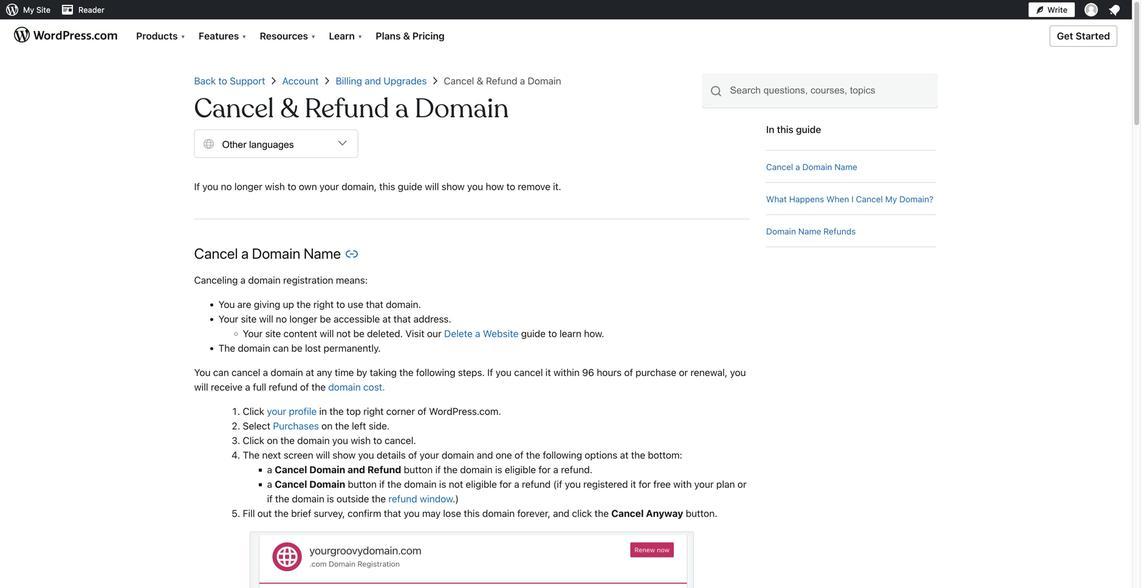 Task type: describe. For each thing, give the bounding box(es) containing it.
lost
[[305, 342, 321, 354]]

click
[[572, 508, 592, 519]]

you for you can cancel a domain at any time by taking the following steps. if you cancel it within 96 hours of purchase or renewal, you will receive a full refund of the
[[194, 367, 211, 378]]

cancel a domain name link
[[766, 162, 857, 172]]

1 cancel from the left
[[232, 367, 260, 378]]

plans
[[376, 30, 401, 42]]

refund inside you can cancel a domain at any time by taking the following steps. if you cancel it within 96 hours of purchase or renewal, you will receive a full refund of the
[[269, 381, 298, 393]]

site
[[36, 5, 50, 14]]

screen
[[284, 449, 313, 461]]

back
[[194, 75, 216, 87]]

with
[[673, 478, 692, 490]]

2 vertical spatial that
[[384, 508, 401, 519]]

it.
[[553, 181, 561, 192]]

billing
[[336, 75, 362, 87]]

1 horizontal spatial cancel a domain name
[[766, 162, 857, 172]]

if inside you can cancel a domain at any time by taking the following steps. if you cancel it within 96 hours of purchase or renewal, you will receive a full refund of the
[[487, 367, 493, 378]]

giving
[[254, 299, 280, 310]]

refunds
[[823, 226, 856, 236]]

you inside click your profile in the top right corner of wordpress.com. select purchases on the left side. click on the domain you wish to cancel.
[[332, 435, 348, 446]]

or inside button if the domain is not eligible for a refund (if you registered it for free with your plan or if the domain is outside the
[[738, 478, 747, 490]]

a cancel domain
[[267, 478, 345, 490]]

plans & pricing link
[[368, 19, 452, 47]]

domain up canceling a domain registration means:
[[252, 245, 300, 262]]

learn button
[[322, 19, 368, 47]]

taking
[[370, 367, 397, 378]]

accessible
[[334, 313, 380, 325]]

the right click
[[595, 508, 609, 519]]

0 horizontal spatial show
[[333, 449, 356, 461]]

domain name refunds
[[766, 226, 856, 236]]

any
[[317, 367, 332, 378]]

& for plans & pricing link
[[403, 30, 410, 42]]

domain down the next screen will show you details of your domain and one of the following options at the bottom:
[[460, 464, 493, 475]]

wordpress.com navigation menu menu
[[0, 0, 1132, 588]]

support
[[230, 75, 265, 87]]

or inside you can cancel a domain at any time by taking the following steps. if you cancel it within 96 hours of purchase or renewal, you will receive a full refund of the
[[679, 367, 688, 378]]

to left use
[[336, 299, 345, 310]]

of up profile
[[300, 381, 309, 393]]

wish inside click your profile in the top right corner of wordpress.com. select purchases on the left side. click on the domain you wish to cancel.
[[351, 435, 371, 446]]

following inside you can cancel a domain at any time by taking the following steps. if you cancel it within 96 hours of purchase or renewal, you will receive a full refund of the
[[416, 367, 455, 378]]

domain up "survey,"
[[309, 478, 345, 490]]

refund window link
[[388, 493, 453, 505]]

features button
[[191, 19, 252, 47]]

0 horizontal spatial this
[[379, 181, 395, 192]]

write link
[[1029, 2, 1075, 17]]

you can cancel a domain at any time by taking the following steps. if you cancel it within 96 hours of purchase or renewal, you will receive a full refund of the
[[194, 367, 746, 393]]

96
[[582, 367, 594, 378]]

how
[[486, 181, 504, 192]]

the right the taking
[[399, 367, 414, 378]]

the up confirm
[[372, 493, 386, 505]]

0 vertical spatial if
[[435, 464, 441, 475]]

purchases
[[273, 420, 319, 432]]

toolbar navigation
[[0, 0, 1125, 19]]

guide inside 'you are giving up the right to use that domain. your site will no longer be accessible at that address. your site content will not be deleted. visit our delete a website guide to learn how. the domain can be lost permanently.'
[[521, 328, 546, 339]]

reader link
[[55, 0, 109, 19]]

registration
[[283, 274, 333, 286]]

click your profile in the top right corner of wordpress.com. select purchases on the left side. click on the domain you wish to cancel.
[[243, 406, 501, 446]]

of right the 'one'
[[515, 449, 523, 461]]

when
[[826, 194, 849, 204]]

2 horizontal spatial at
[[620, 449, 629, 461]]

2 vertical spatial refund
[[367, 464, 401, 475]]

1 horizontal spatial following
[[543, 449, 582, 461]]

wordpress.com navigation element
[[0, 19, 1132, 54]]

forever,
[[517, 508, 550, 519]]

the down the next screen will show you details of your domain and one of the following options at the bottom:
[[443, 464, 458, 475]]

in
[[319, 406, 327, 417]]

domain?
[[899, 194, 933, 204]]

learn
[[560, 328, 581, 339]]

out
[[257, 508, 272, 519]]

and up outside
[[348, 464, 365, 475]]

outside
[[337, 493, 369, 505]]

1 vertical spatial your
[[243, 328, 263, 339]]

not inside 'you are giving up the right to use that domain. your site will no longer be accessible at that address. your site content will not be deleted. visit our delete a website guide to learn how. the domain can be lost permanently.'
[[336, 328, 351, 339]]

domain up giving
[[248, 274, 281, 286]]

window
[[420, 493, 453, 505]]

domain inside 'you are giving up the right to use that domain. your site will no longer be accessible at that address. your site content will not be deleted. visit our delete a website guide to learn how. the domain can be lost permanently.'
[[238, 342, 270, 354]]

how.
[[584, 328, 604, 339]]

& for cancel & refund a domain link
[[477, 75, 483, 87]]

2 horizontal spatial name
[[834, 162, 857, 172]]

0 vertical spatial site
[[241, 313, 257, 325]]

and left click
[[553, 508, 569, 519]]

learn
[[329, 30, 357, 42]]

1 horizontal spatial show
[[442, 181, 465, 192]]

lose
[[443, 508, 461, 519]]

it inside you can cancel a domain at any time by taking the following steps. if you cancel it within 96 hours of purchase or renewal, you will receive a full refund of the
[[545, 367, 551, 378]]

0 horizontal spatial no
[[221, 181, 232, 192]]

remove
[[518, 181, 550, 192]]

anyway
[[646, 508, 683, 519]]

2 click from the top
[[243, 435, 264, 446]]

1 horizontal spatial my
[[885, 194, 897, 204]]

receive
[[211, 381, 243, 393]]

1 vertical spatial refund
[[304, 91, 389, 127]]

a cancel domain and refund button if the domain is eligible for a refund.
[[267, 464, 592, 475]]

get
[[1057, 30, 1073, 42]]

the down a cancel domain
[[275, 493, 289, 505]]

delete
[[444, 328, 473, 339]]

permanently.
[[324, 342, 381, 354]]

next
[[262, 449, 281, 461]]

billing and upgrades link
[[336, 74, 427, 88]]

by
[[356, 367, 367, 378]]

you for you are giving up the right to use that domain. your site will no longer be accessible at that address. your site content will not be deleted. visit our delete a website guide to learn how. the domain can be lost permanently.
[[218, 299, 235, 310]]

not inside button if the domain is not eligible for a refund (if you registered it for free with your plan or if the domain is outside the
[[449, 478, 463, 490]]

2 vertical spatial &
[[280, 91, 298, 127]]

0 vertical spatial guide
[[398, 181, 422, 192]]

domain inside cancel & refund a domain link
[[528, 75, 561, 87]]

1 vertical spatial cancel & refund a domain
[[194, 91, 509, 127]]

to left own
[[287, 181, 296, 192]]

domain cost.
[[328, 381, 385, 393]]

1 click from the top
[[243, 406, 264, 417]]

are
[[237, 299, 251, 310]]

the inside 'you are giving up the right to use that domain. your site will no longer be accessible at that address. your site content will not be deleted. visit our delete a website guide to learn how. the domain can be lost permanently.'
[[218, 342, 235, 354]]

domain down the what
[[766, 226, 796, 236]]

1 vertical spatial is
[[439, 478, 446, 490]]

button inside button if the domain is not eligible for a refund (if you registered it for free with your plan or if the domain is outside the
[[348, 478, 377, 490]]

renewal,
[[691, 367, 727, 378]]

get started link
[[1042, 19, 1132, 47]]

can inside 'you are giving up the right to use that domain. your site will no longer be accessible at that address. your site content will not be deleted. visit our delete a website guide to learn how. the domain can be lost permanently.'
[[273, 342, 289, 354]]

cancel.
[[385, 435, 416, 446]]

time
[[335, 367, 354, 378]]

features
[[199, 30, 241, 42]]

write
[[1047, 5, 1068, 14]]

2 vertical spatial be
[[291, 342, 302, 354]]

2 vertical spatial name
[[304, 245, 341, 262]]

my inside toolbar navigation
[[23, 5, 34, 14]]

(if
[[553, 478, 562, 490]]

1 horizontal spatial on
[[321, 420, 333, 432]]

to right how
[[506, 181, 515, 192]]

if you no longer wish to own your domain, this guide will show you how to remove it.
[[194, 181, 561, 192]]

0 vertical spatial cancel & refund a domain
[[444, 75, 561, 87]]

happens
[[789, 194, 824, 204]]

0 horizontal spatial longer
[[234, 181, 262, 192]]

upgrades
[[384, 75, 427, 87]]

full
[[253, 381, 266, 393]]

domain down cancel & refund a domain link
[[415, 91, 509, 127]]

of down cancel. at left bottom
[[408, 449, 417, 461]]

domain cost. link
[[328, 381, 385, 393]]

you inside button if the domain is not eligible for a refund (if you registered it for free with your plan or if the domain is outside the
[[565, 478, 581, 490]]

account
[[282, 75, 319, 87]]

the down purchases "link"
[[280, 435, 295, 446]]

select
[[243, 420, 270, 432]]

domain up refund window "link"
[[404, 478, 437, 490]]

may
[[422, 508, 441, 519]]

0 horizontal spatial is
[[327, 493, 334, 505]]

started
[[1076, 30, 1110, 42]]

a inside 'you are giving up the right to use that domain. your site will no longer be accessible at that address. your site content will not be deleted. visit our delete a website guide to learn how. the domain can be lost permanently.'
[[475, 328, 480, 339]]

1 vertical spatial site
[[265, 328, 281, 339]]

our
[[427, 328, 442, 339]]

up
[[283, 299, 294, 310]]

a inside cancel & refund a domain link
[[520, 75, 525, 87]]

domain name refunds link
[[766, 226, 856, 236]]

canceling a domain registration means:
[[194, 274, 368, 286]]

button.
[[686, 508, 717, 519]]

1 vertical spatial name
[[798, 226, 821, 236]]

of inside click your profile in the top right corner of wordpress.com. select purchases on the left side. click on the domain you wish to cancel.
[[418, 406, 426, 417]]

the inside 'you are giving up the right to use that domain. your site will no longer be accessible at that address. your site content will not be deleted. visit our delete a website guide to learn how. the domain can be lost permanently.'
[[297, 299, 311, 310]]



Task type: vqa. For each thing, say whether or not it's contained in the screenshot.
'Delete a Website' link
yes



Task type: locate. For each thing, give the bounding box(es) containing it.
refund window .)
[[388, 493, 459, 505]]

name up what happens when i cancel my domain?
[[834, 162, 857, 172]]

left
[[352, 420, 366, 432]]

Magnifying Glass search field
[[56, 29, 1041, 66]]

&
[[403, 30, 410, 42], [477, 75, 483, 87], [280, 91, 298, 127]]

close search results button
[[1041, 29, 1076, 66]]

corner
[[386, 406, 415, 417]]

own
[[299, 181, 317, 192]]

2 vertical spatial refund
[[388, 493, 417, 505]]

billing and upgrades
[[336, 75, 427, 87]]

reader
[[78, 5, 104, 14]]

domain up screen
[[297, 435, 330, 446]]

domain left any on the left of the page
[[271, 367, 303, 378]]

purchase
[[636, 367, 676, 378]]

0 horizontal spatial if
[[267, 493, 273, 505]]

eligible up fill out the brief survey, confirm that you may lose this domain forever, and click the cancel anyway button.
[[466, 478, 497, 490]]

fill
[[243, 508, 255, 519]]

2 horizontal spatial if
[[435, 464, 441, 475]]

0 horizontal spatial not
[[336, 328, 351, 339]]

longer inside 'you are giving up the right to use that domain. your site will no longer be accessible at that address. your site content will not be deleted. visit our delete a website guide to learn how. the domain can be lost permanently.'
[[289, 313, 317, 325]]

eligible down the 'one'
[[505, 464, 536, 475]]

one
[[496, 449, 512, 461]]

0 vertical spatial button
[[404, 464, 433, 475]]

2 vertical spatial is
[[327, 493, 334, 505]]

survey,
[[314, 508, 345, 519]]

longer
[[234, 181, 262, 192], [289, 313, 317, 325]]

1 vertical spatial that
[[394, 313, 411, 325]]

or right plan
[[738, 478, 747, 490]]

refund down the magnifying glass "search box"
[[486, 75, 517, 87]]

if down the next screen will show you details of your domain and one of the following options at the bottom:
[[435, 464, 441, 475]]

1 vertical spatial button
[[348, 478, 377, 490]]

is up "survey,"
[[327, 493, 334, 505]]

1 vertical spatial the
[[243, 449, 260, 461]]

be down accessible
[[353, 328, 364, 339]]

0 horizontal spatial following
[[416, 367, 455, 378]]

menu
[[0, 19, 452, 54]]

1 horizontal spatial is
[[439, 478, 446, 490]]

click down the select
[[243, 435, 264, 446]]

1 horizontal spatial eligible
[[505, 464, 536, 475]]

at up deleted.
[[382, 313, 391, 325]]

your right own
[[320, 181, 339, 192]]

the right out
[[274, 508, 289, 519]]

will
[[425, 181, 439, 192], [259, 313, 273, 325], [320, 328, 334, 339], [194, 381, 208, 393], [316, 449, 330, 461]]

show down left
[[333, 449, 356, 461]]

back to support
[[194, 75, 265, 87]]

0 vertical spatial if
[[194, 181, 200, 192]]

it right registered
[[631, 478, 636, 490]]

0 vertical spatial is
[[495, 464, 502, 475]]

cancel a domain name up happens
[[766, 162, 857, 172]]

magnifying glass image
[[67, 40, 82, 55]]

0 vertical spatial that
[[366, 299, 383, 310]]

0 vertical spatial longer
[[234, 181, 262, 192]]

your right with
[[694, 478, 714, 490]]

not up .) at left
[[449, 478, 463, 490]]

1 vertical spatial &
[[477, 75, 483, 87]]

what happens when i cancel my domain?
[[766, 194, 933, 204]]

products button
[[129, 19, 191, 47]]

on up next
[[267, 435, 278, 446]]

0 horizontal spatial site
[[241, 313, 257, 325]]

2 horizontal spatial is
[[495, 464, 502, 475]]

deleted.
[[367, 328, 403, 339]]

the right up on the bottom
[[297, 299, 311, 310]]

1 vertical spatial wish
[[351, 435, 371, 446]]

the down any on the left of the page
[[312, 381, 326, 393]]

1 vertical spatial you
[[194, 367, 211, 378]]

domain down button if the domain is not eligible for a refund (if you registered it for free with your plan or if the domain is outside the
[[482, 508, 515, 519]]

0 vertical spatial name
[[834, 162, 857, 172]]

the up receive
[[218, 342, 235, 354]]

the left left
[[335, 420, 349, 432]]

form
[[56, 29, 1076, 66]]

address.
[[413, 313, 451, 325]]

0 horizontal spatial be
[[291, 342, 302, 354]]

at inside you can cancel a domain at any time by taking the following steps. if you cancel it within 96 hours of purchase or renewal, you will receive a full refund of the
[[306, 367, 314, 378]]

0 horizontal spatial wish
[[265, 181, 285, 192]]

bell image
[[1107, 3, 1117, 13]]

button up outside
[[348, 478, 377, 490]]

0 horizontal spatial my
[[23, 5, 34, 14]]

guide right website
[[521, 328, 546, 339]]

1 horizontal spatial for
[[539, 464, 551, 475]]

you
[[218, 299, 235, 310], [194, 367, 211, 378]]

site left "content"
[[265, 328, 281, 339]]

your inside click your profile in the top right corner of wordpress.com. select purchases on the left side. click on the domain you wish to cancel.
[[267, 406, 286, 417]]

cancel & refund a domain down billing
[[194, 91, 509, 127]]

1 horizontal spatial this
[[464, 508, 480, 519]]

my site
[[23, 5, 50, 14]]

will inside you can cancel a domain at any time by taking the following steps. if you cancel it within 96 hours of purchase or renewal, you will receive a full refund of the
[[194, 381, 208, 393]]

0 horizontal spatial on
[[267, 435, 278, 446]]

cancel & refund a domain link
[[444, 74, 561, 88]]

wish
[[265, 181, 285, 192], [351, 435, 371, 446]]

0 vertical spatial eligible
[[505, 464, 536, 475]]

not up permanently.
[[336, 328, 351, 339]]

1 vertical spatial no
[[276, 313, 287, 325]]

for down the 'one'
[[499, 478, 512, 490]]

it inside button if the domain is not eligible for a refund (if you registered it for free with your plan or if the domain is outside the
[[631, 478, 636, 490]]

content
[[283, 328, 317, 339]]

cancel & refund a domain
[[444, 75, 561, 87], [194, 91, 509, 127]]

1 horizontal spatial if
[[379, 478, 385, 490]]

registered
[[583, 478, 628, 490]]

1 horizontal spatial button
[[404, 464, 433, 475]]

1 horizontal spatial it
[[631, 478, 636, 490]]

get started
[[1057, 30, 1110, 42]]

2 horizontal spatial be
[[353, 328, 364, 339]]

free
[[653, 478, 671, 490]]

0 horizontal spatial the
[[218, 342, 235, 354]]

on down the in
[[321, 420, 333, 432]]

0 horizontal spatial if
[[194, 181, 200, 192]]

domain up a cancel domain and refund button if the domain is eligible for a refund.
[[442, 449, 474, 461]]

1 horizontal spatial or
[[738, 478, 747, 490]]

site down are
[[241, 313, 257, 325]]

2 cancel from the left
[[514, 367, 543, 378]]

your up a cancel domain and refund button if the domain is eligible for a refund.
[[420, 449, 439, 461]]

domain down the magnifying glass "search box"
[[528, 75, 561, 87]]

0 horizontal spatial can
[[213, 367, 229, 378]]

2 horizontal spatial refund
[[522, 478, 551, 490]]

2 horizontal spatial &
[[477, 75, 483, 87]]

1 vertical spatial this
[[464, 508, 480, 519]]

the down details
[[387, 478, 402, 490]]

1 vertical spatial refund
[[522, 478, 551, 490]]

show
[[442, 181, 465, 192], [333, 449, 356, 461]]

of right corner
[[418, 406, 426, 417]]

no inside 'you are giving up the right to use that domain. your site will no longer be accessible at that address. your site content will not be deleted. visit our delete a website guide to learn how. the domain can be lost permanently.'
[[276, 313, 287, 325]]

1 vertical spatial click
[[243, 435, 264, 446]]

1 horizontal spatial cancel
[[514, 367, 543, 378]]

or
[[679, 367, 688, 378], [738, 478, 747, 490]]

1 vertical spatial if
[[487, 367, 493, 378]]

domain inside click your profile in the top right corner of wordpress.com. select purchases on the left side. click on the domain you wish to cancel.
[[297, 435, 330, 446]]

0 horizontal spatial for
[[499, 478, 512, 490]]

1 vertical spatial can
[[213, 367, 229, 378]]

refund down billing
[[304, 91, 389, 127]]

1 horizontal spatial right
[[363, 406, 384, 417]]

1 vertical spatial guide
[[521, 328, 546, 339]]

that right use
[[366, 299, 383, 310]]

1 vertical spatial or
[[738, 478, 747, 490]]

that
[[366, 299, 383, 310], [394, 313, 411, 325], [384, 508, 401, 519]]

hours
[[597, 367, 622, 378]]

domain up a cancel domain
[[309, 464, 345, 475]]

be left accessible
[[320, 313, 331, 325]]

bottom:
[[648, 449, 682, 461]]

0 horizontal spatial your
[[218, 313, 238, 325]]

0 vertical spatial no
[[221, 181, 232, 192]]

on
[[321, 420, 333, 432], [267, 435, 278, 446]]

you inside 'you are giving up the right to use that domain. your site will no longer be accessible at that address. your site content will not be deleted. visit our delete a website guide to learn how. the domain can be lost permanently.'
[[218, 299, 235, 310]]

eligible inside button if the domain is not eligible for a refund (if you registered it for free with your plan or if the domain is outside the
[[466, 478, 497, 490]]

right inside click your profile in the top right corner of wordpress.com. select purchases on the left side. click on the domain you wish to cancel.
[[363, 406, 384, 417]]

0 vertical spatial be
[[320, 313, 331, 325]]

website
[[483, 328, 519, 339]]

my site link
[[0, 0, 55, 19]]

your profile link
[[267, 406, 317, 417]]

domain,
[[342, 181, 377, 192]]

at
[[382, 313, 391, 325], [306, 367, 314, 378], [620, 449, 629, 461]]

or left renewal,
[[679, 367, 688, 378]]

to left learn
[[548, 328, 557, 339]]

purchases link
[[273, 420, 319, 432]]

and left the 'one'
[[477, 449, 493, 461]]

1 vertical spatial it
[[631, 478, 636, 490]]

cancel
[[444, 75, 474, 87], [194, 91, 274, 127], [766, 162, 793, 172], [856, 194, 883, 204], [194, 245, 238, 262], [275, 464, 307, 475], [275, 478, 307, 490], [611, 508, 644, 519]]

name up the registration
[[304, 245, 341, 262]]

domain down time
[[328, 381, 361, 393]]

name left refunds
[[798, 226, 821, 236]]

0 vertical spatial the
[[218, 342, 235, 354]]

1 vertical spatial show
[[333, 449, 356, 461]]

0 vertical spatial &
[[403, 30, 410, 42]]

can inside you can cancel a domain at any time by taking the following steps. if you cancel it within 96 hours of purchase or renewal, you will receive a full refund of the
[[213, 367, 229, 378]]

0 vertical spatial following
[[416, 367, 455, 378]]

means:
[[336, 274, 368, 286]]

is down the 'one'
[[495, 464, 502, 475]]

domain up happens
[[802, 162, 832, 172]]

0 vertical spatial your
[[218, 313, 238, 325]]

domain up "full"
[[238, 342, 270, 354]]

0 vertical spatial refund
[[269, 381, 298, 393]]

if down details
[[379, 478, 385, 490]]

it left within
[[545, 367, 551, 378]]

my
[[23, 5, 34, 14], [885, 194, 897, 204]]

of right "hours"
[[624, 367, 633, 378]]

1 vertical spatial longer
[[289, 313, 317, 325]]

cancel up "full"
[[232, 367, 260, 378]]

1 horizontal spatial longer
[[289, 313, 317, 325]]

menu containing products
[[0, 19, 452, 54]]

to inside click your profile in the top right corner of wordpress.com. select purchases on the left side. click on the domain you wish to cancel.
[[373, 435, 382, 446]]

pricing
[[412, 30, 445, 42]]

longer left own
[[234, 181, 262, 192]]

0 vertical spatial at
[[382, 313, 391, 325]]

use
[[348, 299, 363, 310]]

0 horizontal spatial button
[[348, 478, 377, 490]]

the right the in
[[329, 406, 344, 417]]

0 horizontal spatial at
[[306, 367, 314, 378]]

following up refund.
[[543, 449, 582, 461]]

of
[[624, 367, 633, 378], [300, 381, 309, 393], [418, 406, 426, 417], [408, 449, 417, 461], [515, 449, 523, 461]]

domain.
[[386, 299, 421, 310]]

the right the 'one'
[[526, 449, 540, 461]]

be
[[320, 313, 331, 325], [353, 328, 364, 339], [291, 342, 302, 354]]

0 vertical spatial refund
[[486, 75, 517, 87]]

canceling
[[194, 274, 238, 286]]

to down side.
[[373, 435, 382, 446]]

confirm
[[348, 508, 381, 519]]

wordpress.com.
[[429, 406, 501, 417]]

refund left (if
[[522, 478, 551, 490]]

at right options
[[620, 449, 629, 461]]

the next screen will show you details of your domain and one of the following options at the bottom:
[[243, 449, 682, 461]]

0 vertical spatial my
[[23, 5, 34, 14]]

this
[[379, 181, 395, 192], [464, 508, 480, 519]]

following
[[416, 367, 455, 378], [543, 449, 582, 461]]

domain inside you can cancel a domain at any time by taking the following steps. if you cancel it within 96 hours of purchase or renewal, you will receive a full refund of the
[[271, 367, 303, 378]]

to right back
[[218, 75, 227, 87]]

and right billing
[[365, 75, 381, 87]]

within
[[554, 367, 580, 378]]

2 horizontal spatial for
[[639, 478, 651, 490]]

0 vertical spatial wish
[[265, 181, 285, 192]]

wish down left
[[351, 435, 371, 446]]

Search questions, courses, topics search field
[[702, 74, 938, 107]]

right inside 'you are giving up the right to use that domain. your site will no longer be accessible at that address. your site content will not be deleted. visit our delete a website guide to learn how. the domain can be lost permanently.'
[[313, 299, 334, 310]]

right down the registration
[[313, 299, 334, 310]]

right up side.
[[363, 406, 384, 417]]

the left bottom:
[[631, 449, 645, 461]]

you inside you can cancel a domain at any time by taking the following steps. if you cancel it within 96 hours of purchase or renewal, you will receive a full refund of the
[[194, 367, 211, 378]]

you are giving up the right to use that domain. your site will no longer be accessible at that address. your site content will not be deleted. visit our delete a website guide to learn how. the domain can be lost permanently.
[[218, 299, 604, 354]]

following left steps.
[[416, 367, 455, 378]]

button up refund window "link"
[[404, 464, 433, 475]]

close search results image
[[1051, 40, 1066, 55]]

my left domain?
[[885, 194, 897, 204]]

0 vertical spatial this
[[379, 181, 395, 192]]

1 horizontal spatial wish
[[351, 435, 371, 446]]

brief
[[291, 508, 311, 519]]

.)
[[453, 493, 459, 505]]

guide right domain,
[[398, 181, 422, 192]]

cancel
[[232, 367, 260, 378], [514, 367, 543, 378]]

plans & pricing
[[376, 30, 445, 42]]

at inside 'you are giving up the right to use that domain. your site will no longer be accessible at that address. your site content will not be deleted. visit our delete a website guide to learn how. the domain can be lost permanently.'
[[382, 313, 391, 325]]

& inside menu
[[403, 30, 410, 42]]

and
[[365, 75, 381, 87], [477, 449, 493, 461], [348, 464, 365, 475], [553, 508, 569, 519]]

back to support link
[[194, 74, 265, 88]]

can down "content"
[[273, 342, 289, 354]]

what
[[766, 194, 787, 204]]

1 horizontal spatial no
[[276, 313, 287, 325]]

1 vertical spatial on
[[267, 435, 278, 446]]

your
[[320, 181, 339, 192], [267, 406, 286, 417], [420, 449, 439, 461], [694, 478, 714, 490]]

fill out the brief survey, confirm that you may lose this domain forever, and click the cancel anyway button.
[[243, 508, 717, 519]]

refund right "full"
[[269, 381, 298, 393]]

1 horizontal spatial the
[[243, 449, 260, 461]]

your inside button if the domain is not eligible for a refund (if you registered it for free with your plan or if the domain is outside the
[[694, 478, 714, 490]]

if up out
[[267, 493, 273, 505]]

be down "content"
[[291, 342, 302, 354]]

a inside button if the domain is not eligible for a refund (if you registered it for free with your plan or if the domain is outside the
[[514, 478, 519, 490]]

0 vertical spatial or
[[679, 367, 688, 378]]

top
[[346, 406, 361, 417]]

0 vertical spatial you
[[218, 299, 235, 310]]

what happens when i cancel my domain? link
[[766, 194, 933, 204]]

0 horizontal spatial cancel a domain name
[[194, 245, 341, 262]]

is up window
[[439, 478, 446, 490]]

0 horizontal spatial cancel
[[232, 367, 260, 378]]

click up the select
[[243, 406, 264, 417]]

1 vertical spatial not
[[449, 478, 463, 490]]

cancel left within
[[514, 367, 543, 378]]

1 horizontal spatial if
[[487, 367, 493, 378]]

to inside back to support link
[[218, 75, 227, 87]]

refund
[[486, 75, 517, 87], [304, 91, 389, 127], [367, 464, 401, 475]]

2 vertical spatial if
[[267, 493, 273, 505]]

visit
[[405, 328, 424, 339]]

0 vertical spatial on
[[321, 420, 333, 432]]

refund down details
[[367, 464, 401, 475]]

profile
[[289, 406, 317, 417]]

at left any on the left of the page
[[306, 367, 314, 378]]

delete a website link
[[444, 328, 519, 339]]

for left free
[[639, 478, 651, 490]]

1 horizontal spatial at
[[382, 313, 391, 325]]

this right domain,
[[379, 181, 395, 192]]

wish left own
[[265, 181, 285, 192]]

1 horizontal spatial not
[[449, 478, 463, 490]]

domain down a cancel domain
[[292, 493, 324, 505]]

refund.
[[561, 464, 592, 475]]

refund inside button if the domain is not eligible for a refund (if you registered it for free with your plan or if the domain is outside the
[[522, 478, 551, 490]]



